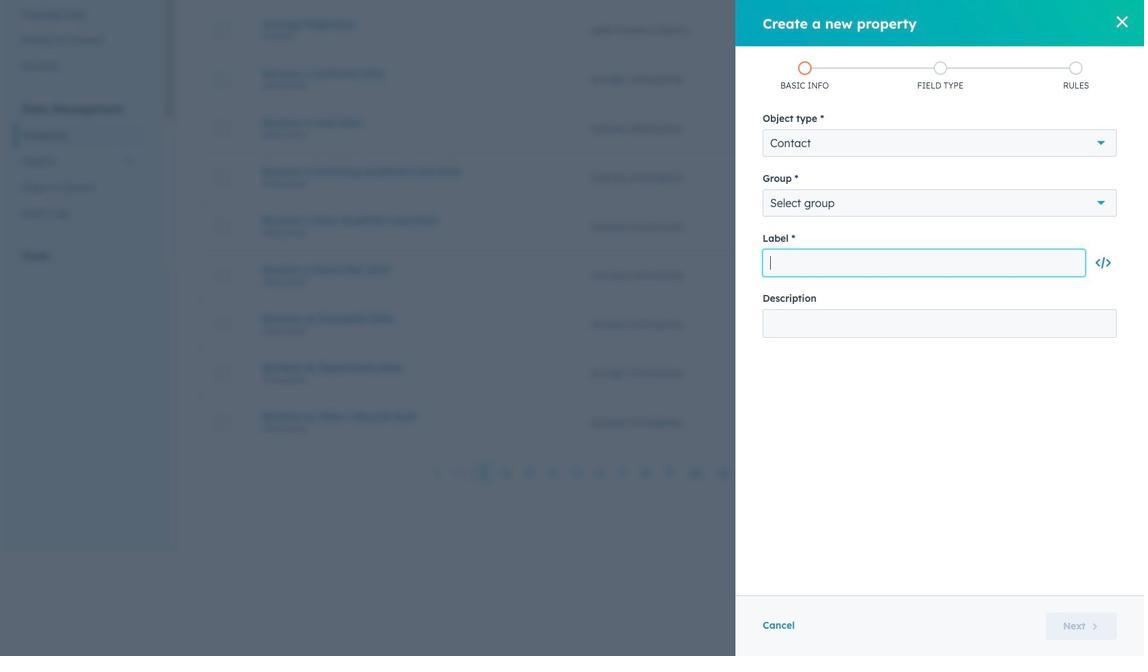 Task type: vqa. For each thing, say whether or not it's contained in the screenshot.
Search Activities 'search box'
no



Task type: locate. For each thing, give the bounding box(es) containing it.
tab panel
[[198, 0, 1113, 497]]

pagination navigation
[[424, 464, 791, 482]]

data management element
[[14, 102, 142, 226]]



